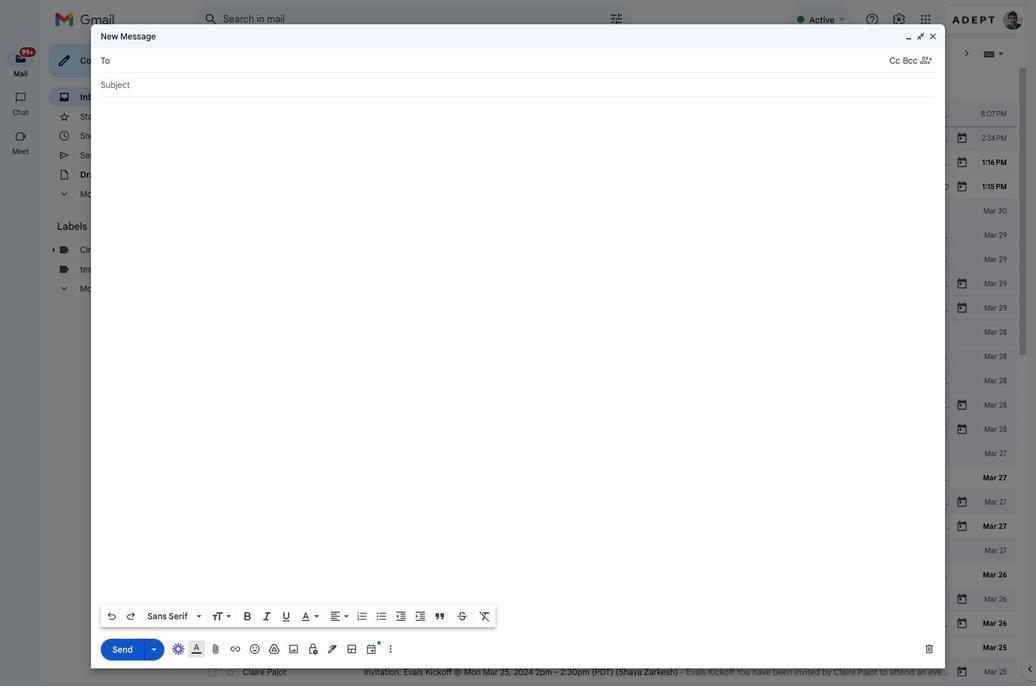 Task type: vqa. For each thing, say whether or not it's contained in the screenshot.
MB
no



Task type: describe. For each thing, give the bounding box(es) containing it.
undo ‪(⌘z)‬ image
[[106, 611, 118, 623]]

8 row from the top
[[197, 272, 1018, 296]]

1 row from the top
[[197, 102, 1018, 126]]

3 row from the top
[[197, 151, 1018, 175]]

insert signature image
[[327, 644, 339, 656]]

option inside the formatting options toolbar
[[145, 611, 194, 623]]

updates, one new message, tab
[[504, 68, 657, 102]]

19 row from the top
[[197, 539, 1018, 563]]

advanced search options image
[[605, 7, 629, 31]]

22 row from the top
[[197, 612, 1018, 636]]

Message Body text field
[[101, 103, 936, 602]]

refresh image
[[243, 47, 255, 59]]

select a layout image
[[346, 644, 358, 656]]

set up a time to meet image
[[365, 644, 378, 656]]

16 row from the top
[[197, 466, 1018, 491]]

minimize image
[[905, 32, 914, 41]]

insert files using drive image
[[268, 644, 280, 656]]

15 row from the top
[[197, 442, 1018, 466]]

24 row from the top
[[197, 661, 1018, 685]]

insert photo image
[[288, 644, 300, 656]]

12 row from the top
[[197, 369, 1018, 393]]

toggle confidential mode image
[[307, 644, 319, 656]]

21 row from the top
[[197, 588, 1018, 612]]

Search in mail search field
[[197, 5, 634, 34]]

6 row from the top
[[197, 223, 1018, 248]]

23 row from the top
[[197, 636, 1018, 661]]

promotions tab
[[350, 68, 503, 102]]

insert emoji ‪(⌘⇧2)‬ image
[[249, 644, 261, 656]]

To recipients text field
[[115, 50, 890, 72]]

17 row from the top
[[197, 491, 1018, 515]]

11 row from the top
[[197, 345, 1018, 369]]

indent more ‪(⌘])‬ image
[[415, 611, 427, 623]]

remove formatting ‪(⌘\)‬ image
[[479, 611, 491, 623]]

discard draft ‪(⌘⇧d)‬ image
[[924, 644, 936, 656]]

5 row from the top
[[197, 199, 1018, 223]]

strikethrough ‪(⌘⇧x)‬ image
[[457, 611, 469, 623]]

bulleted list ‪(⌘⇧8)‬ image
[[376, 611, 388, 623]]



Task type: locate. For each thing, give the bounding box(es) containing it.
row
[[197, 102, 1018, 126], [197, 126, 1018, 151], [197, 151, 1018, 175], [197, 175, 1018, 199], [197, 199, 1018, 223], [197, 223, 1018, 248], [197, 248, 1018, 272], [197, 272, 1018, 296], [197, 296, 1018, 321], [197, 321, 1018, 345], [197, 345, 1018, 369], [197, 369, 1018, 393], [197, 393, 1018, 418], [197, 418, 1018, 442], [197, 442, 1018, 466], [197, 466, 1018, 491], [197, 491, 1018, 515], [197, 515, 1018, 539], [197, 539, 1018, 563], [197, 563, 1018, 588], [197, 588, 1018, 612], [197, 612, 1018, 636], [197, 636, 1018, 661], [197, 661, 1018, 685]]

underline ‪(⌘u)‬ image
[[280, 611, 293, 624]]

7 row from the top
[[197, 248, 1018, 272]]

gmail image
[[55, 7, 121, 32]]

heading
[[0, 69, 41, 79], [0, 108, 41, 118], [0, 147, 41, 157], [57, 221, 172, 233]]

formatting options toolbar
[[101, 606, 496, 628]]

mail, 845 unread messages image
[[15, 50, 34, 62]]

option
[[145, 611, 194, 623]]

9 row from the top
[[197, 296, 1018, 321]]

older image
[[962, 47, 974, 59]]

20 row from the top
[[197, 563, 1018, 588]]

close image
[[929, 32, 939, 41]]

tab list
[[197, 68, 1018, 102]]

13 row from the top
[[197, 393, 1018, 418]]

bold ‪(⌘b)‬ image
[[242, 611, 254, 623]]

search in mail image
[[200, 8, 222, 30]]

redo ‪(⌘y)‬ image
[[125, 611, 137, 623]]

numbered list ‪(⌘⇧7)‬ image
[[356, 611, 369, 623]]

14 row from the top
[[197, 418, 1018, 442]]

Subject field
[[101, 79, 936, 91]]

2 row from the top
[[197, 126, 1018, 151]]

more options image
[[387, 644, 395, 656]]

settings image
[[892, 12, 907, 27]]

10 row from the top
[[197, 321, 1018, 345]]

more send options image
[[148, 644, 160, 656]]

navigation
[[0, 39, 42, 687]]

quote ‪(⌘⇧9)‬ image
[[434, 611, 446, 623]]

attach files image
[[210, 644, 222, 656]]

4 row from the top
[[197, 175, 1018, 199]]

indent less ‪(⌘[)‬ image
[[395, 611, 407, 623]]

18 row from the top
[[197, 515, 1018, 539]]

primary tab
[[197, 68, 349, 102]]

main content
[[197, 68, 1018, 687]]

pop out image
[[917, 32, 926, 41]]

italic ‪(⌘i)‬ image
[[261, 611, 273, 623]]

insert link ‪(⌘k)‬ image
[[229, 644, 242, 656]]

dialog
[[91, 24, 946, 669]]



